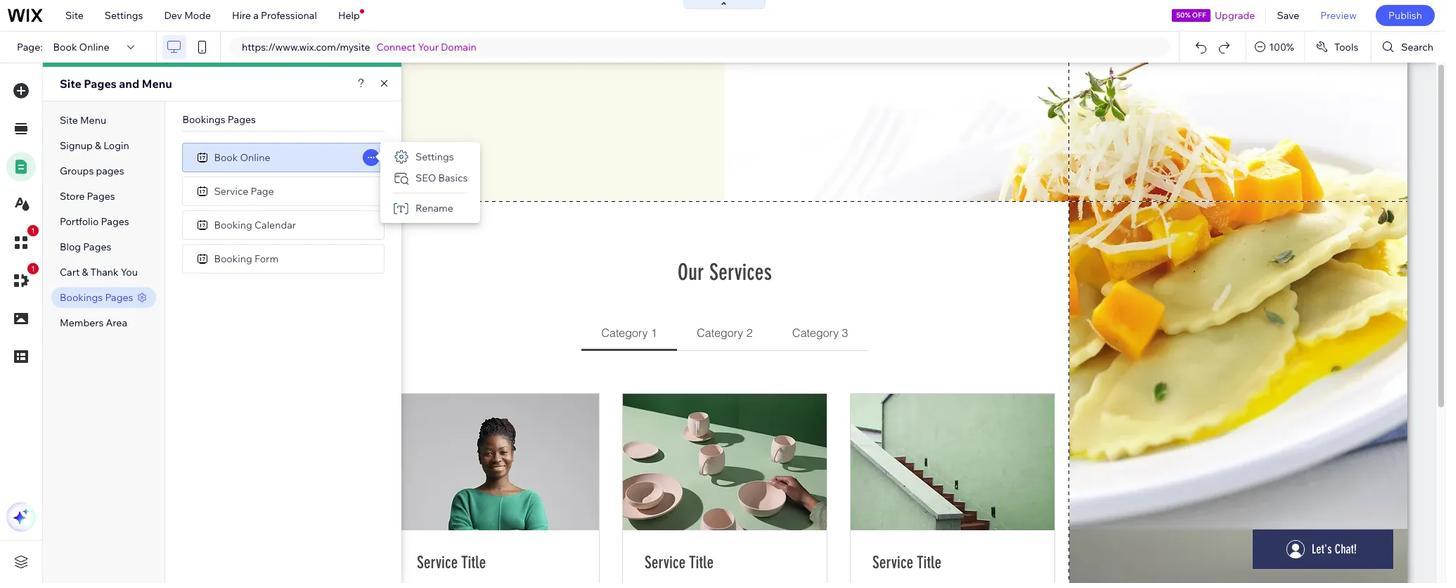 Task type: describe. For each thing, give the bounding box(es) containing it.
1 horizontal spatial online
[[240, 151, 270, 164]]

& for cart
[[82, 266, 88, 279]]

pages
[[96, 165, 124, 177]]

calendar
[[255, 218, 296, 231]]

connect
[[377, 41, 416, 53]]

preview
[[1321, 9, 1357, 22]]

0 vertical spatial settings
[[105, 9, 143, 22]]

booking for booking form
[[214, 252, 252, 265]]

1 vertical spatial menu
[[80, 114, 106, 127]]

publish button
[[1376, 5, 1436, 26]]

0 vertical spatial book
[[53, 41, 77, 53]]

store
[[60, 190, 85, 203]]

search
[[1402, 41, 1434, 53]]

groups pages
[[60, 165, 124, 177]]

tools button
[[1305, 32, 1372, 63]]

https://www.wix.com/mysite connect your domain
[[242, 41, 477, 53]]

preview button
[[1311, 0, 1368, 31]]

1 horizontal spatial book
[[214, 151, 238, 164]]

professional
[[261, 9, 317, 22]]

1 horizontal spatial settings
[[416, 151, 454, 163]]

form
[[255, 252, 279, 265]]

site for site menu
[[60, 114, 78, 127]]

login
[[103, 139, 129, 152]]

basics
[[439, 172, 468, 184]]

mode
[[184, 9, 211, 22]]

dev mode
[[164, 9, 211, 22]]

1 horizontal spatial bookings
[[183, 113, 226, 126]]

1 horizontal spatial menu
[[142, 77, 172, 91]]

page
[[251, 185, 274, 197]]

save button
[[1267, 0, 1311, 31]]

0 horizontal spatial online
[[79, 41, 110, 53]]

1 vertical spatial bookings pages
[[60, 291, 133, 304]]

booking form
[[214, 252, 279, 265]]

https://www.wix.com/mysite
[[242, 41, 370, 53]]

blog
[[60, 241, 81, 253]]

100% button
[[1247, 32, 1305, 63]]

50% off
[[1177, 11, 1207, 20]]

seo basics
[[416, 172, 468, 184]]

booking calendar
[[214, 218, 296, 231]]

a
[[253, 9, 259, 22]]

portfolio
[[60, 215, 99, 228]]

cart & thank you
[[60, 266, 138, 279]]

signup
[[60, 139, 93, 152]]



Task type: vqa. For each thing, say whether or not it's contained in the screenshot.
Add
no



Task type: locate. For each thing, give the bounding box(es) containing it.
1 vertical spatial online
[[240, 151, 270, 164]]

0 vertical spatial menu
[[142, 77, 172, 91]]

& left the login
[[95, 139, 101, 152]]

your
[[418, 41, 439, 53]]

and
[[119, 77, 139, 91]]

save
[[1278, 9, 1300, 22]]

booking for booking calendar
[[214, 218, 252, 231]]

book online up site pages and menu
[[53, 41, 110, 53]]

hire
[[232, 9, 251, 22]]

groups
[[60, 165, 94, 177]]

online up page
[[240, 151, 270, 164]]

100%
[[1270, 41, 1295, 53]]

1 vertical spatial &
[[82, 266, 88, 279]]

site
[[65, 9, 84, 22], [60, 77, 81, 91], [60, 114, 78, 127]]

site menu
[[60, 114, 106, 127]]

book
[[53, 41, 77, 53], [214, 151, 238, 164]]

1 vertical spatial settings
[[416, 151, 454, 163]]

portfolio pages
[[60, 215, 129, 228]]

online
[[79, 41, 110, 53], [240, 151, 270, 164]]

0 horizontal spatial book
[[53, 41, 77, 53]]

0 vertical spatial book online
[[53, 41, 110, 53]]

off
[[1193, 11, 1207, 20]]

book up site pages and menu
[[53, 41, 77, 53]]

0 horizontal spatial book online
[[53, 41, 110, 53]]

pages
[[84, 77, 117, 91], [228, 113, 256, 126], [87, 190, 115, 203], [101, 215, 129, 228], [83, 241, 111, 253], [105, 291, 133, 304]]

1 horizontal spatial book online
[[214, 151, 270, 164]]

service page
[[214, 185, 274, 197]]

1 vertical spatial site
[[60, 77, 81, 91]]

2 booking from the top
[[214, 252, 252, 265]]

book online
[[53, 41, 110, 53], [214, 151, 270, 164]]

& right cart
[[82, 266, 88, 279]]

you
[[121, 266, 138, 279]]

bookings pages
[[183, 113, 256, 126], [60, 291, 133, 304]]

1 horizontal spatial &
[[95, 139, 101, 152]]

search button
[[1373, 32, 1447, 63]]

&
[[95, 139, 101, 152], [82, 266, 88, 279]]

site for site
[[65, 9, 84, 22]]

0 horizontal spatial bookings pages
[[60, 291, 133, 304]]

1 vertical spatial bookings
[[60, 291, 103, 304]]

booking left form
[[214, 252, 252, 265]]

50%
[[1177, 11, 1191, 20]]

book up the service
[[214, 151, 238, 164]]

signup & login
[[60, 139, 129, 152]]

online up site pages and menu
[[79, 41, 110, 53]]

settings up 'seo basics'
[[416, 151, 454, 163]]

store pages
[[60, 190, 115, 203]]

0 vertical spatial bookings pages
[[183, 113, 256, 126]]

site pages and menu
[[60, 77, 172, 91]]

booking down the service
[[214, 218, 252, 231]]

book online up service page
[[214, 151, 270, 164]]

0 horizontal spatial &
[[82, 266, 88, 279]]

1 vertical spatial book online
[[214, 151, 270, 164]]

thank
[[90, 266, 119, 279]]

menu up signup & login
[[80, 114, 106, 127]]

dev
[[164, 9, 182, 22]]

help
[[338, 9, 360, 22]]

domain
[[441, 41, 477, 53]]

0 horizontal spatial menu
[[80, 114, 106, 127]]

settings
[[105, 9, 143, 22], [416, 151, 454, 163]]

0 vertical spatial booking
[[214, 218, 252, 231]]

1 vertical spatial booking
[[214, 252, 252, 265]]

site for site pages and menu
[[60, 77, 81, 91]]

rename
[[416, 202, 454, 215]]

upgrade
[[1215, 9, 1256, 22]]

blog pages
[[60, 241, 111, 253]]

tools
[[1335, 41, 1359, 53]]

1 horizontal spatial bookings pages
[[183, 113, 256, 126]]

booking
[[214, 218, 252, 231], [214, 252, 252, 265]]

service
[[214, 185, 249, 197]]

bookings
[[183, 113, 226, 126], [60, 291, 103, 304]]

0 vertical spatial &
[[95, 139, 101, 152]]

cart
[[60, 266, 80, 279]]

0 horizontal spatial bookings
[[60, 291, 103, 304]]

seo
[[416, 172, 436, 184]]

1 vertical spatial book
[[214, 151, 238, 164]]

members
[[60, 317, 104, 329]]

members area
[[60, 317, 127, 329]]

0 horizontal spatial settings
[[105, 9, 143, 22]]

2 vertical spatial site
[[60, 114, 78, 127]]

hire a professional
[[232, 9, 317, 22]]

0 vertical spatial site
[[65, 9, 84, 22]]

& for signup
[[95, 139, 101, 152]]

0 vertical spatial online
[[79, 41, 110, 53]]

1 booking from the top
[[214, 218, 252, 231]]

publish
[[1389, 9, 1423, 22]]

settings left dev at the left of the page
[[105, 9, 143, 22]]

menu right and
[[142, 77, 172, 91]]

0 vertical spatial bookings
[[183, 113, 226, 126]]

menu
[[142, 77, 172, 91], [80, 114, 106, 127]]

area
[[106, 317, 127, 329]]



